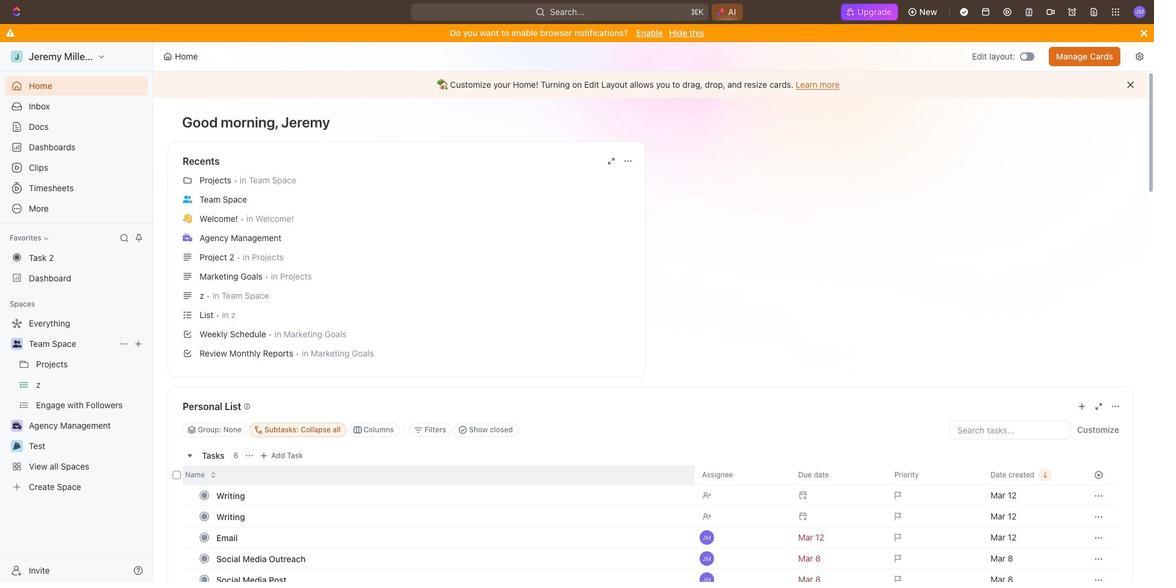 Task type: describe. For each thing, give the bounding box(es) containing it.
sidebar navigation
[[0, 42, 156, 582]]

tree inside sidebar "navigation"
[[5, 314, 148, 497]]

jeremy miller's workspace, , element
[[11, 51, 23, 63]]

business time image
[[12, 422, 21, 430]]

Search tasks... text field
[[951, 421, 1071, 439]]



Task type: vqa. For each thing, say whether or not it's contained in the screenshot.
TERRY TURTLE'S WORKSPACE, , element at the top of the page
no



Task type: locate. For each thing, give the bounding box(es) containing it.
tree
[[5, 314, 148, 497]]

alert
[[153, 72, 1148, 98]]

user group image
[[12, 340, 21, 348]]

business time image
[[183, 234, 192, 242]]

user group image
[[183, 195, 192, 203]]

pizza slice image
[[13, 443, 20, 450]]



